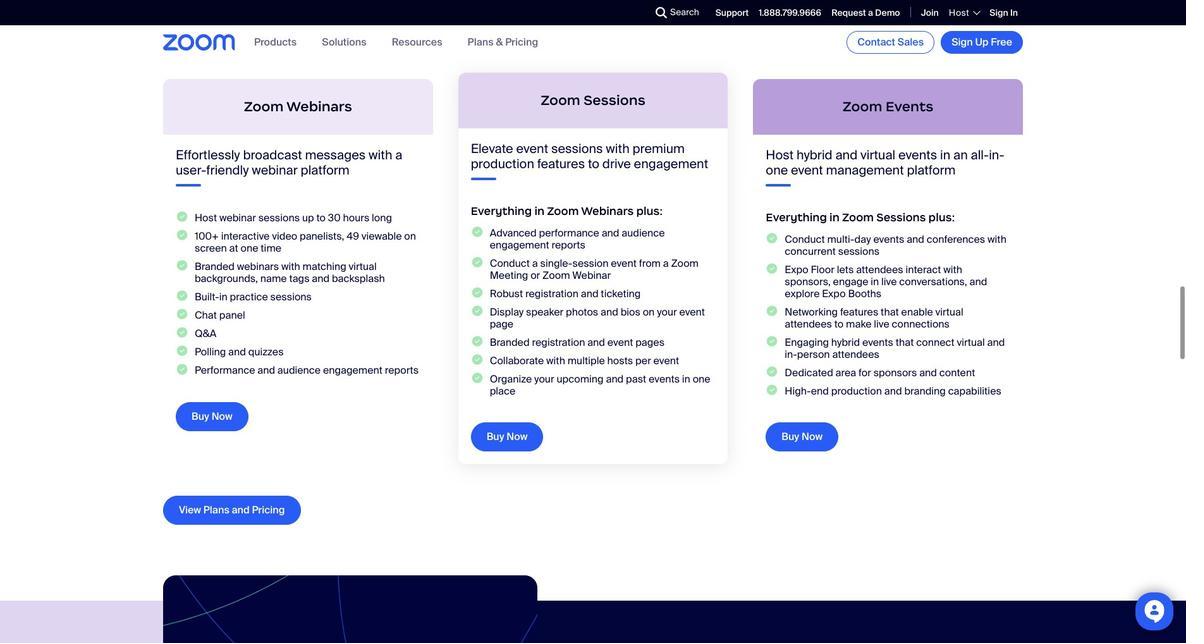 Task type: locate. For each thing, give the bounding box(es) containing it.
registration up speaker
[[525, 287, 579, 300]]

buy now link down high-
[[766, 422, 839, 452]]

1 horizontal spatial buy
[[487, 430, 504, 443]]

1 platform from the left
[[301, 162, 350, 178]]

elevate
[[471, 140, 513, 157]]

view
[[179, 503, 201, 517]]

events inside conduct multi-day events and conferences with concurrent sessions
[[874, 233, 905, 246]]

build
[[163, 7, 192, 24]]

concurrent
[[785, 245, 836, 258]]

virtual inside networking features that enable virtual attendees to make live connections
[[936, 305, 964, 319]]

sessions down zoom sessions
[[551, 140, 603, 157]]

now
[[212, 410, 233, 423], [802, 430, 823, 443], [507, 430, 528, 443]]

event right 'elevate'
[[516, 140, 548, 157]]

that
[[404, 7, 427, 24], [881, 305, 899, 319], [896, 336, 914, 349]]

0 horizontal spatial buy now link
[[176, 402, 248, 431]]

that up resources
[[404, 7, 427, 24]]

1 vertical spatial registration
[[532, 336, 585, 349]]

audience inside advanced performance and audience engagement reports
[[622, 226, 665, 239]]

your up plans & pricing "link"
[[489, 7, 514, 24]]

1 vertical spatial webinars
[[581, 204, 634, 218]]

event up the products dropdown button
[[252, 7, 284, 24]]

webinars up advanced performance and audience engagement reports
[[581, 204, 634, 218]]

0 horizontal spatial branded
[[195, 260, 235, 273]]

0 vertical spatial for
[[260, 38, 275, 54]]

plus: for zoom events
[[929, 210, 955, 224]]

1 vertical spatial engagement
[[490, 238, 549, 251]]

to left make
[[835, 317, 844, 331]]

1 vertical spatial features
[[537, 155, 585, 172]]

features inside build your next event with robust features that maximize your roi. from branding, engagement, and networking tools to advanced analytics, and high-end production, there's a zoom solution for every event.
[[354, 7, 401, 24]]

connect
[[916, 336, 955, 349]]

plans & pricing link
[[468, 36, 538, 49]]

virtual down zoom events
[[861, 147, 896, 163]]

live
[[882, 275, 897, 288], [874, 317, 890, 331]]

search
[[670, 6, 699, 18]]

your left next
[[195, 7, 220, 24]]

in right engage
[[871, 275, 879, 288]]

everything up 'advanced'
[[471, 204, 532, 218]]

everything
[[471, 204, 532, 218], [766, 210, 827, 224]]

0 horizontal spatial for
[[260, 38, 275, 54]]

buy now link for zoom sessions
[[471, 423, 544, 452]]

0 horizontal spatial conduct
[[490, 257, 530, 270]]

events down networking features that enable virtual attendees to make live connections
[[862, 336, 893, 349]]

in inside organize your upcoming and past events in one place
[[682, 373, 690, 386]]

in- inside the engaging hybrid events that connect virtual and in-person attendees
[[785, 348, 797, 361]]

to right tools
[[367, 23, 379, 39]]

single-
[[540, 257, 573, 270]]

and inside display speaker photos and bios on your event page
[[601, 305, 618, 319]]

your down collaborate
[[534, 373, 554, 386]]

plans left &
[[468, 36, 494, 49]]

now down performance
[[212, 410, 233, 423]]

sessions
[[584, 92, 646, 109], [877, 210, 926, 224]]

event inside conduct a single-session event from a zoom meeting or zoom webinar
[[611, 257, 637, 270]]

in-
[[989, 147, 1005, 163], [785, 348, 797, 361]]

chat
[[195, 309, 217, 322]]

with up every on the top left of page
[[287, 7, 310, 24]]

tools
[[336, 23, 364, 39]]

1 horizontal spatial sign
[[990, 7, 1008, 18]]

audience
[[622, 226, 665, 239], [278, 364, 321, 377]]

one for time
[[241, 241, 258, 255]]

buy now for zoom sessions
[[487, 430, 528, 443]]

buy now link down place
[[471, 423, 544, 452]]

2 platform from the left
[[907, 162, 956, 178]]

platform left all-
[[907, 162, 956, 178]]

chat panel
[[195, 309, 245, 322]]

event.
[[312, 38, 348, 54]]

0 vertical spatial conduct
[[785, 233, 825, 246]]

and inside the engaging hybrid events that connect virtual and in-person attendees
[[987, 336, 1005, 349]]

with right conferences
[[988, 233, 1007, 246]]

for inside build your next event with robust features that maximize your roi. from branding, engagement, and networking tools to advanced analytics, and high-end production, there's a zoom solution for every event.
[[260, 38, 275, 54]]

1 horizontal spatial features
[[537, 155, 585, 172]]

and inside branded webinars with matching virtual backgrounds, name tags and backsplash
[[312, 272, 330, 285]]

events down "per"
[[649, 373, 680, 386]]

buy for zoom events
[[782, 430, 800, 443]]

that inside the engaging hybrid events that connect virtual and in-person attendees
[[896, 336, 914, 349]]

1 horizontal spatial engagement
[[490, 238, 549, 251]]

conduct up 'floor'
[[785, 233, 825, 246]]

panel
[[219, 309, 245, 322]]

1 vertical spatial end
[[811, 384, 829, 398]]

0 vertical spatial host
[[949, 7, 970, 18]]

buy down place
[[487, 430, 504, 443]]

maximize
[[430, 7, 486, 24]]

1 horizontal spatial production
[[831, 384, 882, 398]]

1 horizontal spatial conduct
[[785, 233, 825, 246]]

session
[[573, 257, 609, 270]]

branding,
[[578, 7, 633, 24]]

bios
[[621, 305, 641, 319]]

branded up collaborate
[[490, 336, 530, 349]]

sales
[[898, 35, 924, 49]]

platform up 30
[[301, 162, 350, 178]]

with right interact
[[944, 263, 962, 276]]

hybrid inside the engaging hybrid events that connect virtual and in-person attendees
[[831, 336, 860, 349]]

0 horizontal spatial in-
[[785, 348, 797, 361]]

everything up concurrent
[[766, 210, 827, 224]]

to inside networking features that enable virtual attendees to make live connections
[[835, 317, 844, 331]]

live left interact
[[882, 275, 897, 288]]

1 horizontal spatial plus:
[[929, 210, 955, 224]]

zoom up performance
[[547, 204, 579, 218]]

contact sales link
[[847, 31, 935, 54]]

1 horizontal spatial audience
[[622, 226, 665, 239]]

0 vertical spatial sessions
[[584, 92, 646, 109]]

None search field
[[610, 3, 659, 23]]

1 vertical spatial hybrid
[[831, 336, 860, 349]]

1 vertical spatial audience
[[278, 364, 321, 377]]

0 vertical spatial hybrid
[[797, 147, 833, 163]]

1 vertical spatial conduct
[[490, 257, 530, 270]]

webinars up messages
[[286, 98, 352, 115]]

plus: up conferences
[[929, 210, 955, 224]]

attendees
[[856, 263, 903, 276], [785, 317, 832, 331], [832, 348, 880, 361]]

event left from in the top right of the page
[[611, 257, 637, 270]]

virtual right enable
[[936, 305, 964, 319]]

event inside display speaker photos and bios on your event page
[[679, 305, 705, 319]]

for right "area"
[[859, 366, 871, 379]]

webinar right friendly
[[252, 162, 298, 178]]

buy down performance
[[192, 410, 209, 423]]

1 vertical spatial reports
[[385, 364, 419, 377]]

robust registration and ticketing
[[490, 287, 641, 300]]

1 horizontal spatial on
[[643, 305, 655, 319]]

0 vertical spatial pricing
[[505, 36, 538, 49]]

2 horizontal spatial buy now link
[[766, 422, 839, 452]]

buy now link down performance
[[176, 402, 248, 431]]

1 vertical spatial in-
[[785, 348, 797, 361]]

1 vertical spatial for
[[859, 366, 871, 379]]

0 vertical spatial on
[[404, 229, 416, 243]]

matching
[[303, 260, 346, 273]]

sessions up lets
[[838, 245, 880, 258]]

in
[[940, 147, 951, 163], [535, 204, 545, 218], [830, 210, 840, 224], [871, 275, 879, 288], [219, 290, 227, 303], [682, 373, 690, 386]]

2 horizontal spatial buy
[[782, 430, 800, 443]]

zoom left events
[[843, 98, 882, 115]]

branded for branded webinars with matching virtual backgrounds, name tags and backsplash
[[195, 260, 235, 273]]

1 vertical spatial pricing
[[252, 503, 285, 517]]

1 horizontal spatial webinars
[[581, 204, 634, 218]]

sessions up conduct multi-day events and conferences with concurrent sessions
[[877, 210, 926, 224]]

conduct for conduct multi-day events and conferences with concurrent sessions
[[785, 233, 825, 246]]

interact
[[906, 263, 941, 276]]

0 horizontal spatial everything
[[471, 204, 532, 218]]

1 horizontal spatial host
[[766, 147, 794, 163]]

features up solutions
[[354, 7, 401, 24]]

event
[[252, 7, 284, 24], [516, 140, 548, 157], [791, 162, 823, 178], [611, 257, 637, 270], [679, 305, 705, 319], [608, 336, 633, 349], [654, 354, 679, 367]]

0 vertical spatial engagement
[[634, 155, 708, 172]]

one inside host hybrid and virtual events in an all-in- one event management platform
[[766, 162, 788, 178]]

event up hosts
[[608, 336, 633, 349]]

sessions up elevate event sessions with premium production features to drive engagement
[[584, 92, 646, 109]]

now for zoom webinars
[[212, 410, 233, 423]]

0 horizontal spatial engagement
[[323, 364, 383, 377]]

engagement inside advanced performance and audience engagement reports
[[490, 238, 549, 251]]

audience down quizzes
[[278, 364, 321, 377]]

webinar up the interactive
[[219, 211, 256, 224]]

1 vertical spatial host
[[766, 147, 794, 163]]

on right viewable
[[404, 229, 416, 243]]

registration
[[525, 287, 579, 300], [532, 336, 585, 349]]

that inside build your next event with robust features that maximize your roi. from branding, engagement, and networking tools to advanced analytics, and high-end production, there's a zoom solution for every event.
[[404, 7, 427, 24]]

virtual up content
[[957, 336, 985, 349]]

hours
[[343, 211, 370, 224]]

2 horizontal spatial one
[[766, 162, 788, 178]]

0 horizontal spatial plus:
[[636, 204, 663, 218]]

in- right an
[[989, 147, 1005, 163]]

0 horizontal spatial on
[[404, 229, 416, 243]]

0 vertical spatial registration
[[525, 287, 579, 300]]

1 vertical spatial attendees
[[785, 317, 832, 331]]

in up 'advanced'
[[535, 204, 545, 218]]

engaging hybrid events that connect virtual and in-person attendees
[[785, 336, 1005, 361]]

zoom events
[[843, 98, 934, 115]]

robust
[[313, 7, 351, 24]]

2 vertical spatial one
[[693, 373, 711, 386]]

host inside host hybrid and virtual events in an all-in- one event management platform
[[766, 147, 794, 163]]

0 horizontal spatial one
[[241, 241, 258, 255]]

multi-
[[827, 233, 855, 246]]

for left every on the top left of page
[[260, 38, 275, 54]]

in- up dedicated on the bottom right of page
[[785, 348, 797, 361]]

features inside networking features that enable virtual attendees to make live connections
[[840, 305, 879, 319]]

&
[[496, 36, 503, 49]]

0 horizontal spatial reports
[[385, 364, 419, 377]]

now down place
[[507, 430, 528, 443]]

contact sales
[[858, 35, 924, 49]]

1 vertical spatial live
[[874, 317, 890, 331]]

now for zoom sessions
[[507, 430, 528, 443]]

host for host hybrid and virtual events in an all-in- one event management platform
[[766, 147, 794, 163]]

1 horizontal spatial everything
[[766, 210, 827, 224]]

1 vertical spatial one
[[241, 241, 258, 255]]

with left premium
[[606, 140, 630, 157]]

in right past
[[682, 373, 690, 386]]

end inside build your next event with robust features that maximize your roi. from branding, engagement, and networking tools to advanced analytics, and high-end production, there's a zoom solution for every event.
[[555, 23, 577, 39]]

end right roi.
[[555, 23, 577, 39]]

1 vertical spatial that
[[881, 305, 899, 319]]

broadcast
[[243, 147, 302, 163]]

1 vertical spatial on
[[643, 305, 655, 319]]

your
[[195, 7, 220, 24], [489, 7, 514, 24], [657, 305, 677, 319], [534, 373, 554, 386]]

1 horizontal spatial buy now
[[487, 430, 528, 443]]

1 vertical spatial sign
[[952, 35, 973, 49]]

place
[[490, 385, 516, 398]]

and inside expo floor lets attendees interact with sponsors, engage in live conversations, and explore expo booths
[[970, 275, 987, 288]]

1 vertical spatial sessions
[[877, 210, 926, 224]]

2 vertical spatial engagement
[[323, 364, 383, 377]]

to inside build your next event with robust features that maximize your roi. from branding, engagement, and networking tools to advanced analytics, and high-end production, there's a zoom solution for every event.
[[367, 23, 379, 39]]

0 horizontal spatial platform
[[301, 162, 350, 178]]

with inside effortlessly broadcast messages with a user-friendly webinar platform
[[369, 147, 392, 163]]

or
[[531, 269, 540, 282]]

virtual
[[861, 147, 896, 163], [349, 260, 377, 273], [936, 305, 964, 319], [957, 336, 985, 349]]

0 vertical spatial webinars
[[286, 98, 352, 115]]

0 vertical spatial audience
[[622, 226, 665, 239]]

buy now down place
[[487, 430, 528, 443]]

in down backgrounds,
[[219, 290, 227, 303]]

sign
[[990, 7, 1008, 18], [952, 35, 973, 49]]

performance
[[539, 226, 599, 239]]

person
[[797, 348, 830, 361]]

features down booths
[[840, 305, 879, 319]]

plans right view
[[203, 503, 229, 517]]

dedicated
[[785, 366, 833, 379]]

request a demo link
[[832, 7, 900, 18]]

everything for zoom events
[[766, 210, 827, 224]]

0 horizontal spatial buy now
[[192, 410, 233, 423]]

features up 'everything in zoom webinars plus:'
[[537, 155, 585, 172]]

in inside expo floor lets attendees interact with sponsors, engage in live conversations, and explore expo booths
[[871, 275, 879, 288]]

1 horizontal spatial platform
[[907, 162, 956, 178]]

conduct left the or
[[490, 257, 530, 270]]

networking
[[269, 23, 333, 39]]

zoom up day
[[842, 210, 874, 224]]

a inside build your next event with robust features that maximize your roi. from branding, engagement, and networking tools to advanced analytics, and high-end production, there's a zoom solution for every event.
[[163, 38, 170, 54]]

collaborate with multiple hosts per event
[[490, 354, 679, 367]]

2 vertical spatial attendees
[[832, 348, 880, 361]]

and inside conduct multi-day events and conferences with concurrent sessions
[[907, 233, 925, 246]]

1 horizontal spatial now
[[507, 430, 528, 443]]

everything for zoom sessions
[[471, 204, 532, 218]]

attendees up engaging
[[785, 317, 832, 331]]

upcoming
[[557, 373, 604, 386]]

expo down 'floor'
[[822, 287, 846, 300]]

with right messages
[[369, 147, 392, 163]]

messages
[[305, 147, 366, 163]]

events left an
[[899, 147, 937, 163]]

1 vertical spatial expo
[[822, 287, 846, 300]]

2 vertical spatial features
[[840, 305, 879, 319]]

platform inside host hybrid and virtual events in an all-in- one event management platform
[[907, 162, 956, 178]]

branding
[[905, 384, 946, 398]]

event right "per"
[[654, 354, 679, 367]]

conversations,
[[899, 275, 967, 288]]

0 horizontal spatial sign
[[952, 35, 973, 49]]

buy down high-
[[782, 430, 800, 443]]

0 vertical spatial sign
[[990, 7, 1008, 18]]

buy now link for zoom events
[[766, 422, 839, 452]]

buy now down high-
[[782, 430, 823, 443]]

registration up "collaborate with multiple hosts per event" at bottom
[[532, 336, 585, 349]]

sign inside sign up free link
[[952, 35, 973, 49]]

buy for zoom sessions
[[487, 430, 504, 443]]

1 horizontal spatial end
[[811, 384, 829, 398]]

2 vertical spatial host
[[195, 211, 217, 224]]

host button
[[949, 7, 980, 18]]

0 vertical spatial live
[[882, 275, 897, 288]]

buy now
[[192, 410, 233, 423], [782, 430, 823, 443], [487, 430, 528, 443]]

virtual down "49"
[[349, 260, 377, 273]]

2 horizontal spatial features
[[840, 305, 879, 319]]

on
[[404, 229, 416, 243], [643, 305, 655, 319]]

0 vertical spatial branded
[[195, 260, 235, 273]]

conduct inside conduct multi-day events and conferences with concurrent sessions
[[785, 233, 825, 246]]

engagement
[[634, 155, 708, 172], [490, 238, 549, 251], [323, 364, 383, 377]]

products
[[254, 36, 297, 49]]

view plans and pricing
[[179, 503, 285, 517]]

branded down the screen
[[195, 260, 235, 273]]

events right day
[[874, 233, 905, 246]]

in- inside host hybrid and virtual events in an all-in- one event management platform
[[989, 147, 1005, 163]]

0 vertical spatial end
[[555, 23, 577, 39]]

end down dedicated on the bottom right of page
[[811, 384, 829, 398]]

on inside display speaker photos and bios on your event page
[[643, 305, 655, 319]]

branded inside branded webinars with matching virtual backgrounds, name tags and backsplash
[[195, 260, 235, 273]]

live right make
[[874, 317, 890, 331]]

plus: for zoom sessions
[[636, 204, 663, 218]]

one inside 100+ interactive video panelists, 49 viewable on screen at one time
[[241, 241, 258, 255]]

expo floor lets attendees interact with sponsors, engage in live conversations, and explore expo booths
[[785, 263, 987, 300]]

attendees up "area"
[[832, 348, 880, 361]]

attendees up booths
[[856, 263, 903, 276]]

now down high-
[[802, 430, 823, 443]]

plus: up from in the top right of the page
[[636, 204, 663, 218]]

1 horizontal spatial one
[[693, 373, 711, 386]]

zoom up robust registration and ticketing
[[543, 269, 570, 282]]

for
[[260, 38, 275, 54], [859, 366, 871, 379]]

hybrid inside host hybrid and virtual events in an all-in- one event management platform
[[797, 147, 833, 163]]

in left an
[[940, 147, 951, 163]]

buy now link for zoom webinars
[[176, 402, 248, 431]]

event left management
[[791, 162, 823, 178]]

0 horizontal spatial end
[[555, 23, 577, 39]]

1 vertical spatial production
[[831, 384, 882, 398]]

1 horizontal spatial reports
[[552, 238, 585, 251]]

event inside host hybrid and virtual events in an all-in- one event management platform
[[791, 162, 823, 178]]

audience up from in the top right of the page
[[622, 226, 665, 239]]

conduct for conduct a single-session event from a zoom meeting or zoom webinar
[[490, 257, 530, 270]]

that down connections
[[896, 336, 914, 349]]

buy now for zoom webinars
[[192, 410, 233, 423]]

with down time
[[281, 260, 300, 273]]

buy
[[192, 410, 209, 423], [782, 430, 800, 443], [487, 430, 504, 443]]

buy now down performance
[[192, 410, 233, 423]]

your up the pages
[[657, 305, 677, 319]]

registration for robust
[[525, 287, 579, 300]]

0 vertical spatial one
[[766, 162, 788, 178]]

with
[[287, 7, 310, 24], [606, 140, 630, 157], [369, 147, 392, 163], [988, 233, 1007, 246], [281, 260, 300, 273], [944, 263, 962, 276], [546, 354, 565, 367]]

solutions button
[[322, 36, 367, 49]]

0 horizontal spatial production
[[471, 155, 534, 172]]

2 vertical spatial that
[[896, 336, 914, 349]]

2 horizontal spatial now
[[802, 430, 823, 443]]

1 horizontal spatial plans
[[468, 36, 494, 49]]

expo down concurrent
[[785, 263, 809, 276]]

2 horizontal spatial buy now
[[782, 430, 823, 443]]

features inside elevate event sessions with premium production features to drive engagement
[[537, 155, 585, 172]]

features
[[354, 7, 401, 24], [537, 155, 585, 172], [840, 305, 879, 319]]

2 horizontal spatial host
[[949, 7, 970, 18]]

video
[[272, 229, 297, 243]]

support link
[[716, 7, 749, 18]]

conduct inside conduct a single-session event from a zoom meeting or zoom webinar
[[490, 257, 530, 270]]

0 horizontal spatial buy
[[192, 410, 209, 423]]

on right bios
[[643, 305, 655, 319]]

0 vertical spatial features
[[354, 7, 401, 24]]

0 vertical spatial that
[[404, 7, 427, 24]]

host hybrid and virtual events in an all-in- one event management platform
[[766, 147, 1005, 178]]

that left enable
[[881, 305, 899, 319]]

0 vertical spatial reports
[[552, 238, 585, 251]]

to left drive
[[588, 155, 600, 172]]

to inside elevate event sessions with premium production features to drive engagement
[[588, 155, 600, 172]]

1 horizontal spatial branded
[[490, 336, 530, 349]]

attendees inside the engaging hybrid events that connect virtual and in-person attendees
[[832, 348, 880, 361]]

performance and audience engagement reports
[[195, 364, 419, 377]]

branded for branded registration and event pages
[[490, 336, 530, 349]]

0 vertical spatial production
[[471, 155, 534, 172]]

zoom
[[173, 38, 208, 54], [541, 92, 580, 109], [244, 98, 284, 115], [843, 98, 882, 115], [547, 204, 579, 218], [842, 210, 874, 224], [671, 257, 699, 270], [543, 269, 570, 282]]



Task type: vqa. For each thing, say whether or not it's contained in the screenshot.
get
no



Task type: describe. For each thing, give the bounding box(es) containing it.
backgrounds,
[[195, 272, 258, 285]]

branded webinars with matching virtual backgrounds, name tags and backsplash
[[195, 260, 385, 285]]

buy now for zoom events
[[782, 430, 823, 443]]

resources
[[392, 36, 442, 49]]

tags
[[289, 272, 310, 285]]

with down branded registration and event pages
[[546, 354, 565, 367]]

at
[[229, 241, 238, 255]]

sign up free link
[[941, 31, 1023, 54]]

live inside networking features that enable virtual attendees to make live connections
[[874, 317, 890, 331]]

your inside display speaker photos and bios on your event page
[[657, 305, 677, 319]]

floor
[[811, 263, 835, 276]]

features for everything
[[537, 155, 585, 172]]

organize your upcoming and past events in one place
[[490, 373, 711, 398]]

events inside organize your upcoming and past events in one place
[[649, 373, 680, 386]]

quizzes
[[248, 345, 284, 359]]

screen
[[195, 241, 227, 255]]

all-
[[971, 147, 989, 163]]

with inside expo floor lets attendees interact with sponsors, engage in live conversations, and explore expo booths
[[944, 263, 962, 276]]

high-
[[524, 23, 555, 39]]

events inside host hybrid and virtual events in an all-in- one event management platform
[[899, 147, 937, 163]]

1.888.799.9666 link
[[759, 7, 822, 18]]

webinar inside effortlessly broadcast messages with a user-friendly webinar platform
[[252, 162, 298, 178]]

advanced
[[382, 23, 439, 39]]

one inside organize your upcoming and past events in one place
[[693, 373, 711, 386]]

built-
[[195, 290, 219, 303]]

capabilities
[[948, 384, 1002, 398]]

with inside elevate event sessions with premium production features to drive engagement
[[606, 140, 630, 157]]

sign in link
[[990, 7, 1018, 18]]

robust
[[490, 287, 523, 300]]

in up 'multi-'
[[830, 210, 840, 224]]

conferences
[[927, 233, 985, 246]]

conduct multi-day events and conferences with concurrent sessions
[[785, 233, 1007, 258]]

practice
[[230, 290, 268, 303]]

interactive
[[221, 229, 270, 243]]

0 horizontal spatial pricing
[[252, 503, 285, 517]]

and inside host hybrid and virtual events in an all-in- one event management platform
[[836, 147, 858, 163]]

everything in zoom sessions plus:
[[766, 210, 955, 224]]

virtual inside branded webinars with matching virtual backgrounds, name tags and backsplash
[[349, 260, 377, 273]]

display
[[490, 305, 524, 319]]

friendly
[[206, 162, 249, 178]]

49
[[347, 229, 359, 243]]

virtual inside host hybrid and virtual events in an all-in- one event management platform
[[861, 147, 896, 163]]

content
[[940, 366, 975, 379]]

effortlessly
[[176, 147, 240, 163]]

sessions down tags
[[270, 290, 312, 303]]

long
[[372, 211, 392, 224]]

in inside host hybrid and virtual events in an all-in- one event management platform
[[940, 147, 951, 163]]

engagement,
[[163, 23, 241, 39]]

your inside organize your upcoming and past events in one place
[[534, 373, 554, 386]]

polling
[[195, 345, 226, 359]]

0 horizontal spatial audience
[[278, 364, 321, 377]]

hybrid for and
[[797, 147, 833, 163]]

production,
[[580, 23, 647, 39]]

and inside advanced performance and audience engagement reports
[[602, 226, 619, 239]]

connections
[[892, 317, 950, 331]]

meeting
[[490, 269, 528, 282]]

zoom up elevate event sessions with premium production features to drive engagement
[[541, 92, 580, 109]]

solutions
[[322, 36, 367, 49]]

webinar
[[572, 269, 611, 282]]

1 horizontal spatial sessions
[[877, 210, 926, 224]]

photos
[[566, 305, 598, 319]]

past
[[626, 373, 646, 386]]

speaker
[[526, 305, 564, 319]]

next
[[223, 7, 249, 24]]

there's
[[650, 23, 689, 39]]

live inside expo floor lets attendees interact with sponsors, engage in live conversations, and explore expo booths
[[882, 275, 897, 288]]

zoom inside build your next event with robust features that maximize your roi. from branding, engagement, and networking tools to advanced analytics, and high-end production, there's a zoom solution for every event.
[[173, 38, 208, 54]]

zoom logo image
[[163, 34, 235, 50]]

high-
[[785, 384, 811, 398]]

1 horizontal spatial expo
[[822, 287, 846, 300]]

0 horizontal spatial sessions
[[584, 92, 646, 109]]

sign for sign in
[[990, 7, 1008, 18]]

sessions up video
[[258, 211, 300, 224]]

100+
[[195, 229, 219, 243]]

with inside build your next event with robust features that maximize your roi. from branding, engagement, and networking tools to advanced analytics, and high-end production, there's a zoom solution for every event.
[[287, 7, 310, 24]]

dedicated area for sponsors and content
[[785, 366, 975, 379]]

from
[[639, 257, 661, 270]]

contact
[[858, 35, 895, 49]]

analytics,
[[442, 23, 496, 39]]

with inside branded webinars with matching virtual backgrounds, name tags and backsplash
[[281, 260, 300, 273]]

zoom up broadcast
[[244, 98, 284, 115]]

host for host webinar sessions up to 30 hours long
[[195, 211, 217, 224]]

performance
[[195, 364, 255, 377]]

make
[[846, 317, 872, 331]]

one for event
[[766, 162, 788, 178]]

collaborate
[[490, 354, 544, 367]]

search image
[[656, 7, 667, 18]]

host for host dropdown button
[[949, 7, 970, 18]]

platform inside effortlessly broadcast messages with a user-friendly webinar platform
[[301, 162, 350, 178]]

now for zoom events
[[802, 430, 823, 443]]

build your next event with robust features that maximize your roi. from branding, engagement, and networking tools to advanced analytics, and high-end production, there's a zoom solution for every event.
[[163, 7, 689, 54]]

1 horizontal spatial for
[[859, 366, 871, 379]]

to right up
[[316, 211, 326, 224]]

zoom right from in the top right of the page
[[671, 257, 699, 270]]

area
[[836, 366, 856, 379]]

search image
[[656, 7, 667, 18]]

management
[[826, 162, 904, 178]]

polling and quizzes
[[195, 345, 284, 359]]

resources button
[[392, 36, 442, 49]]

sessions inside conduct multi-day events and conferences with concurrent sessions
[[838, 245, 880, 258]]

advanced
[[490, 226, 537, 239]]

backsplash
[[332, 272, 385, 285]]

host webinar sessions up to 30 hours long
[[195, 211, 392, 224]]

viewable
[[362, 229, 402, 243]]

sessions inside elevate event sessions with premium production features to drive engagement
[[551, 140, 603, 157]]

sign for sign up free
[[952, 35, 973, 49]]

that inside networking features that enable virtual attendees to make live connections
[[881, 305, 899, 319]]

zoom sessions
[[541, 92, 646, 109]]

multiple
[[568, 354, 605, 367]]

conduct a single-session event from a zoom meeting or zoom webinar
[[490, 257, 699, 282]]

view plans and pricing link
[[163, 496, 301, 525]]

up
[[302, 211, 314, 224]]

event inside build your next event with robust features that maximize your roi. from branding, engagement, and networking tools to advanced analytics, and high-end production, there's a zoom solution for every event.
[[252, 7, 284, 24]]

every
[[278, 38, 309, 54]]

event inside elevate event sessions with premium production features to drive engagement
[[516, 140, 548, 157]]

engagement inside elevate event sessions with premium production features to drive engagement
[[634, 155, 708, 172]]

hybrid for events
[[831, 336, 860, 349]]

explore
[[785, 287, 820, 300]]

plans & pricing
[[468, 36, 538, 49]]

1 vertical spatial webinar
[[219, 211, 256, 224]]

0 vertical spatial expo
[[785, 263, 809, 276]]

features for zoom
[[354, 7, 401, 24]]

an
[[954, 147, 968, 163]]

virtual inside the engaging hybrid events that connect virtual and in-person attendees
[[957, 336, 985, 349]]

production inside elevate event sessions with premium production features to drive engagement
[[471, 155, 534, 172]]

with inside conduct multi-day events and conferences with concurrent sessions
[[988, 233, 1007, 246]]

drive
[[603, 155, 631, 172]]

on inside 100+ interactive video panelists, 49 viewable on screen at one time
[[404, 229, 416, 243]]

pages
[[636, 336, 665, 349]]

reports inside advanced performance and audience engagement reports
[[552, 238, 585, 251]]

lets
[[837, 263, 854, 276]]

webinars
[[237, 260, 279, 273]]

attendees inside expo floor lets attendees interact with sponsors, engage in live conversations, and explore expo booths
[[856, 263, 903, 276]]

support
[[716, 7, 749, 18]]

a inside effortlessly broadcast messages with a user-friendly webinar platform
[[395, 147, 402, 163]]

elevate event sessions with premium production features to drive engagement
[[471, 140, 708, 172]]

ticketing
[[601, 287, 641, 300]]

registration for branded
[[532, 336, 585, 349]]

attendees inside networking features that enable virtual attendees to make live connections
[[785, 317, 832, 331]]

booths
[[848, 287, 882, 300]]

demo
[[875, 7, 900, 18]]

0 horizontal spatial webinars
[[286, 98, 352, 115]]

advanced performance and audience engagement reports
[[490, 226, 665, 251]]

0 horizontal spatial plans
[[203, 503, 229, 517]]

networking
[[785, 305, 838, 319]]

buy for zoom webinars
[[192, 410, 209, 423]]

events inside the engaging hybrid events that connect virtual and in-person attendees
[[862, 336, 893, 349]]

products button
[[254, 36, 297, 49]]

and inside organize your upcoming and past events in one place
[[606, 373, 624, 386]]

page
[[490, 317, 514, 331]]



